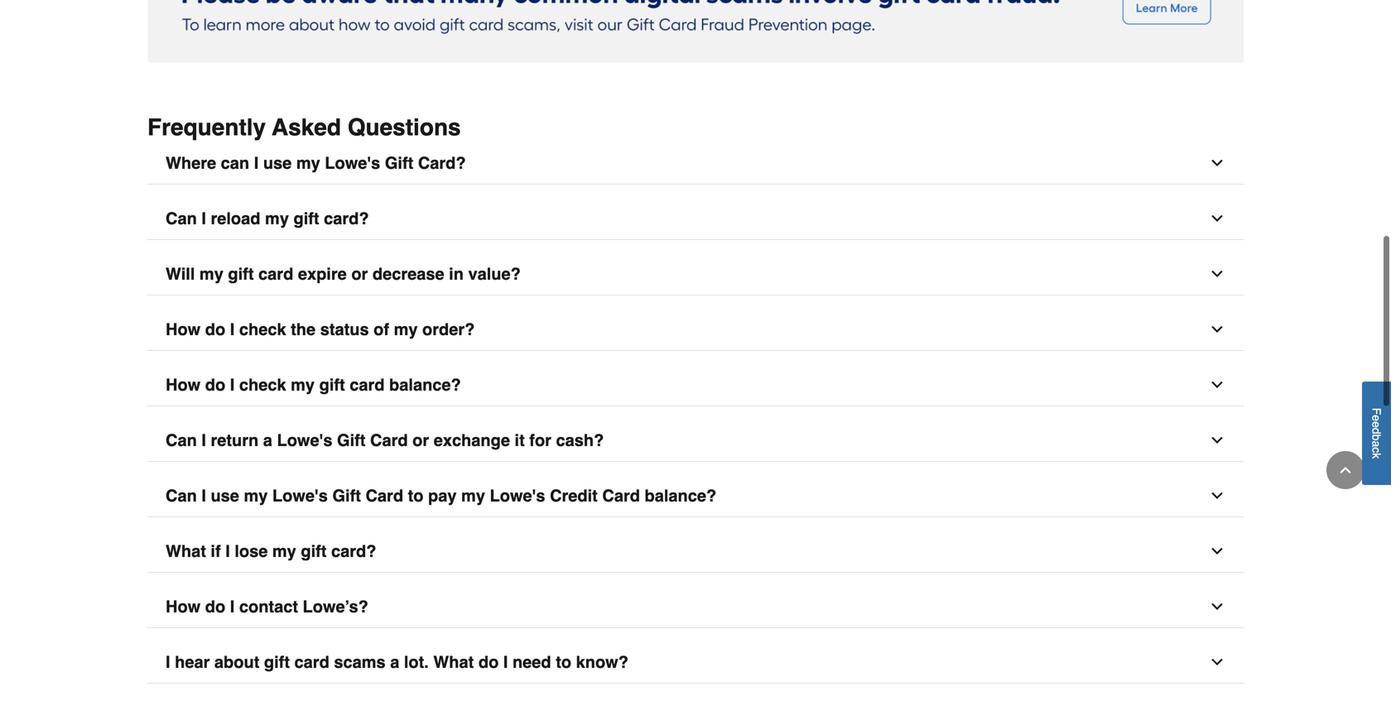 Task type: locate. For each thing, give the bounding box(es) containing it.
chevron down image inside will my gift card expire or decrease in value? button
[[1210, 266, 1226, 282]]

2 chevron down image from the top
[[1210, 266, 1226, 282]]

chevron down image
[[1210, 210, 1226, 227], [1210, 266, 1226, 282], [1210, 377, 1226, 393], [1210, 488, 1226, 504], [1210, 543, 1226, 560]]

how for how do i contact lowe's?
[[166, 598, 201, 617]]

chevron down image inside can i reload my gift card? button
[[1210, 210, 1226, 227]]

use
[[263, 154, 292, 173], [211, 487, 239, 506]]

k
[[1371, 453, 1384, 459]]

2 horizontal spatial card
[[350, 376, 385, 395]]

0 horizontal spatial what
[[166, 542, 206, 561]]

1 vertical spatial how
[[166, 376, 201, 395]]

my
[[296, 154, 320, 173], [265, 209, 289, 228], [200, 265, 224, 284], [394, 320, 418, 339], [291, 376, 315, 395], [244, 487, 268, 506], [461, 487, 485, 506], [272, 542, 296, 561]]

gift inside "button"
[[319, 376, 345, 395]]

0 vertical spatial or
[[352, 265, 368, 284]]

check left the 'the'
[[239, 320, 286, 339]]

1 vertical spatial card
[[350, 376, 385, 395]]

can
[[166, 209, 197, 228], [166, 431, 197, 450], [166, 487, 197, 506]]

balance? down "order?"
[[389, 376, 461, 395]]

how
[[166, 320, 201, 339], [166, 376, 201, 395], [166, 598, 201, 617]]

2 vertical spatial can
[[166, 487, 197, 506]]

lowe's
[[325, 154, 381, 173], [277, 431, 333, 450], [273, 487, 328, 506], [490, 487, 546, 506]]

card up can i use my lowe's gift card to pay my lowe's credit card balance?
[[370, 431, 408, 450]]

card left scams at the left bottom of the page
[[295, 653, 330, 672]]

i hear about gift card scams a lot. what do i need to know? button
[[147, 642, 1244, 684]]

what right the lot.
[[434, 653, 474, 672]]

f e e d b a c k button
[[1363, 382, 1392, 486]]

check inside button
[[239, 320, 286, 339]]

to
[[408, 487, 424, 506], [556, 653, 572, 672]]

my right will
[[200, 265, 224, 284]]

i
[[254, 154, 259, 173], [202, 209, 206, 228], [230, 320, 235, 339], [230, 376, 235, 395], [202, 431, 206, 450], [202, 487, 206, 506], [226, 542, 230, 561], [230, 598, 235, 617], [166, 653, 170, 672], [504, 653, 508, 672]]

1 horizontal spatial card
[[295, 653, 330, 672]]

2 vertical spatial card
[[295, 653, 330, 672]]

how inside "button"
[[166, 376, 201, 395]]

0 vertical spatial gift
[[385, 154, 414, 173]]

will
[[166, 265, 195, 284]]

gift up lowe's?
[[301, 542, 327, 561]]

0 vertical spatial use
[[263, 154, 292, 173]]

0 vertical spatial how
[[166, 320, 201, 339]]

card down of
[[350, 376, 385, 395]]

chevron down image for to
[[1210, 488, 1226, 504]]

1 vertical spatial check
[[239, 376, 286, 395]]

card? up lowe's?
[[331, 542, 377, 561]]

use right can
[[263, 154, 292, 173]]

gift right about
[[264, 653, 290, 672]]

5 chevron down image from the top
[[1210, 543, 1226, 560]]

4 chevron down image from the top
[[1210, 488, 1226, 504]]

0 vertical spatial what
[[166, 542, 206, 561]]

1 vertical spatial can
[[166, 431, 197, 450]]

chevron down image inside how do i check the status of my order? button
[[1210, 321, 1226, 338]]

card left expire
[[259, 265, 294, 284]]

e
[[1371, 415, 1384, 422], [1371, 422, 1384, 428]]

my right lose
[[272, 542, 296, 561]]

about
[[214, 653, 260, 672]]

chevron down image inside where can i use my lowe's gift card? button
[[1210, 155, 1226, 171]]

0 vertical spatial check
[[239, 320, 286, 339]]

scams
[[334, 653, 386, 672]]

1 can from the top
[[166, 209, 197, 228]]

balance?
[[389, 376, 461, 395], [645, 487, 717, 506]]

e up d
[[1371, 415, 1384, 422]]

gift down how do i check the status of my order?
[[319, 376, 345, 395]]

lose
[[235, 542, 268, 561]]

1 chevron down image from the top
[[1210, 210, 1226, 227]]

balance? inside can i use my lowe's gift card to pay my lowe's credit card balance? button
[[645, 487, 717, 506]]

chevron down image inside can i use my lowe's gift card to pay my lowe's credit card balance? button
[[1210, 488, 1226, 504]]

my right reload
[[265, 209, 289, 228]]

order?
[[423, 320, 475, 339]]

or
[[352, 265, 368, 284], [413, 431, 429, 450]]

0 horizontal spatial balance?
[[389, 376, 461, 395]]

gift down questions
[[385, 154, 414, 173]]

chevron down image inside what if i lose my gift card? button
[[1210, 543, 1226, 560]]

to right need
[[556, 653, 572, 672]]

0 horizontal spatial use
[[211, 487, 239, 506]]

chevron down image inside how do i check my gift card balance? "button"
[[1210, 377, 1226, 393]]

1 horizontal spatial what
[[434, 653, 474, 672]]

chevron down image inside i hear about gift card scams a lot. what do i need to know? button
[[1210, 654, 1226, 671]]

d
[[1371, 428, 1384, 435]]

1 vertical spatial gift
[[337, 431, 366, 450]]

card down can i return a lowe's gift card or exchange it for cash?
[[366, 487, 403, 506]]

4 chevron down image from the top
[[1210, 599, 1226, 615]]

gift down how do i check my gift card balance?
[[337, 431, 366, 450]]

1 horizontal spatial to
[[556, 653, 572, 672]]

5 chevron down image from the top
[[1210, 654, 1226, 671]]

decrease
[[373, 265, 445, 284]]

balance? inside how do i check my gift card balance? "button"
[[389, 376, 461, 395]]

do
[[205, 320, 226, 339], [205, 376, 226, 395], [205, 598, 226, 617], [479, 653, 499, 672]]

0 vertical spatial card
[[259, 265, 294, 284]]

chevron down image inside can i return a lowe's gift card or exchange it for cash? button
[[1210, 432, 1226, 449]]

2 vertical spatial how
[[166, 598, 201, 617]]

card right credit
[[603, 487, 640, 506]]

f
[[1371, 408, 1384, 415]]

1 chevron down image from the top
[[1210, 155, 1226, 171]]

to left pay
[[408, 487, 424, 506]]

0 horizontal spatial or
[[352, 265, 368, 284]]

gift
[[294, 209, 319, 228], [228, 265, 254, 284], [319, 376, 345, 395], [301, 542, 327, 561], [264, 653, 290, 672]]

balance? down can i return a lowe's gift card or exchange it for cash? button
[[645, 487, 717, 506]]

lowe's up the what if i lose my gift card?
[[273, 487, 328, 506]]

check up return
[[239, 376, 286, 395]]

0 vertical spatial card?
[[324, 209, 369, 228]]

lot.
[[404, 653, 429, 672]]

1 horizontal spatial use
[[263, 154, 292, 173]]

a up k
[[1371, 441, 1384, 448]]

check inside "button"
[[239, 376, 286, 395]]

what left if
[[166, 542, 206, 561]]

2 can from the top
[[166, 431, 197, 450]]

1 how from the top
[[166, 320, 201, 339]]

what inside button
[[166, 542, 206, 561]]

1 vertical spatial balance?
[[645, 487, 717, 506]]

a left the lot.
[[390, 653, 400, 672]]

gift down reload
[[228, 265, 254, 284]]

card?
[[324, 209, 369, 228], [331, 542, 377, 561]]

use up if
[[211, 487, 239, 506]]

exchange
[[434, 431, 510, 450]]

1 vertical spatial use
[[211, 487, 239, 506]]

1 horizontal spatial or
[[413, 431, 429, 450]]

my up lose
[[244, 487, 268, 506]]

lowe's down "it"
[[490, 487, 546, 506]]

gift down can i return a lowe's gift card or exchange it for cash?
[[333, 487, 361, 506]]

gift
[[385, 154, 414, 173], [337, 431, 366, 450], [333, 487, 361, 506]]

3 chevron down image from the top
[[1210, 377, 1226, 393]]

how do i check the status of my order? button
[[147, 309, 1244, 351]]

0 vertical spatial balance?
[[389, 376, 461, 395]]

1 vertical spatial what
[[434, 653, 474, 672]]

3 can from the top
[[166, 487, 197, 506]]

0 horizontal spatial card
[[259, 265, 294, 284]]

reload
[[211, 209, 261, 228]]

or left exchange
[[413, 431, 429, 450]]

3 chevron down image from the top
[[1210, 432, 1226, 449]]

card?
[[418, 154, 466, 173]]

a
[[263, 431, 272, 450], [1371, 441, 1384, 448], [390, 653, 400, 672]]

do for how do i check my gift card balance?
[[205, 376, 226, 395]]

2 vertical spatial gift
[[333, 487, 361, 506]]

3 how from the top
[[166, 598, 201, 617]]

what if i lose my gift card? button
[[147, 531, 1244, 573]]

2 check from the top
[[239, 376, 286, 395]]

0 vertical spatial can
[[166, 209, 197, 228]]

chevron down image
[[1210, 155, 1226, 171], [1210, 321, 1226, 338], [1210, 432, 1226, 449], [1210, 599, 1226, 615], [1210, 654, 1226, 671]]

where can i use my lowe's gift card? button
[[147, 142, 1244, 185]]

my down the 'the'
[[291, 376, 315, 395]]

2 chevron down image from the top
[[1210, 321, 1226, 338]]

scroll to top element
[[1327, 452, 1365, 490]]

card inside "button"
[[350, 376, 385, 395]]

will my gift card expire or decrease in value? button
[[147, 253, 1244, 296]]

2 how from the top
[[166, 376, 201, 395]]

a right return
[[263, 431, 272, 450]]

what
[[166, 542, 206, 561], [434, 653, 474, 672]]

card
[[370, 431, 408, 450], [366, 487, 403, 506], [603, 487, 640, 506]]

or right expire
[[352, 265, 368, 284]]

card
[[259, 265, 294, 284], [350, 376, 385, 395], [295, 653, 330, 672]]

e up the "b"
[[1371, 422, 1384, 428]]

can for can i use my lowe's gift card to pay my lowe's credit card balance?
[[166, 487, 197, 506]]

my down asked
[[296, 154, 320, 173]]

check
[[239, 320, 286, 339], [239, 376, 286, 395]]

chevron up image
[[1338, 462, 1355, 479]]

card? up will my gift card expire or decrease in value?
[[324, 209, 369, 228]]

do for how do i contact lowe's?
[[205, 598, 226, 617]]

1 check from the top
[[239, 320, 286, 339]]

do inside "button"
[[205, 376, 226, 395]]

0 vertical spatial to
[[408, 487, 424, 506]]

know?
[[576, 653, 629, 672]]

card for to
[[366, 487, 403, 506]]

my inside button
[[272, 542, 296, 561]]

1 vertical spatial card?
[[331, 542, 377, 561]]

1 e from the top
[[1371, 415, 1384, 422]]

how do i contact lowe's? button
[[147, 586, 1244, 629]]

my right pay
[[461, 487, 485, 506]]

1 horizontal spatial balance?
[[645, 487, 717, 506]]



Task type: describe. For each thing, give the bounding box(es) containing it.
1 vertical spatial or
[[413, 431, 429, 450]]

frequently
[[147, 114, 266, 141]]

how for how do i check my gift card balance?
[[166, 376, 201, 395]]

my right of
[[394, 320, 418, 339]]

c
[[1371, 448, 1384, 453]]

gift down the where can i use my lowe's gift card?
[[294, 209, 319, 228]]

how do i check my gift card balance?
[[166, 376, 461, 395]]

chevron down image for exchange
[[1210, 432, 1226, 449]]

many digital scams involve gift card fraud. visit our gift card fraud page to learn more. image
[[147, 0, 1244, 63]]

check for my
[[239, 376, 286, 395]]

chevron down image inside how do i contact lowe's? button
[[1210, 599, 1226, 615]]

use inside can i use my lowe's gift card to pay my lowe's credit card balance? button
[[211, 487, 239, 506]]

the
[[291, 320, 316, 339]]

expire
[[298, 265, 347, 284]]

lowe's down asked
[[325, 154, 381, 173]]

where
[[166, 154, 216, 173]]

hear
[[175, 653, 210, 672]]

how do i check the status of my order?
[[166, 320, 475, 339]]

if
[[211, 542, 221, 561]]

need
[[513, 653, 551, 672]]

cash?
[[556, 431, 604, 450]]

lowe's?
[[303, 598, 369, 617]]

value?
[[468, 265, 521, 284]]

will my gift card expire or decrease in value?
[[166, 265, 521, 284]]

card? inside button
[[331, 542, 377, 561]]

credit
[[550, 487, 598, 506]]

what inside button
[[434, 653, 474, 672]]

use inside where can i use my lowe's gift card? button
[[263, 154, 292, 173]]

of
[[374, 320, 389, 339]]

how do i contact lowe's?
[[166, 598, 369, 617]]

check for the
[[239, 320, 286, 339]]

i inside "button"
[[230, 376, 235, 395]]

1 horizontal spatial a
[[390, 653, 400, 672]]

i inside button
[[226, 542, 230, 561]]

card? inside button
[[324, 209, 369, 228]]

can i return a lowe's gift card or exchange it for cash? button
[[147, 420, 1244, 462]]

can i return a lowe's gift card or exchange it for cash?
[[166, 431, 604, 450]]

do for how do i check the status of my order?
[[205, 320, 226, 339]]

how do i check my gift card balance? button
[[147, 364, 1244, 407]]

in
[[449, 265, 464, 284]]

0 horizontal spatial to
[[408, 487, 424, 506]]

can
[[221, 154, 249, 173]]

can i use my lowe's gift card to pay my lowe's credit card balance?
[[166, 487, 717, 506]]

pay
[[428, 487, 457, 506]]

questions
[[348, 114, 461, 141]]

0 horizontal spatial a
[[263, 431, 272, 450]]

can i reload my gift card? button
[[147, 198, 1244, 240]]

chevron down image for what
[[1210, 654, 1226, 671]]

b
[[1371, 435, 1384, 441]]

2 horizontal spatial a
[[1371, 441, 1384, 448]]

my inside "button"
[[291, 376, 315, 395]]

where can i use my lowe's gift card?
[[166, 154, 466, 173]]

gift for or
[[337, 431, 366, 450]]

chevron down image for in
[[1210, 266, 1226, 282]]

2 e from the top
[[1371, 422, 1384, 428]]

card for or
[[370, 431, 408, 450]]

contact
[[239, 598, 298, 617]]

can i use my lowe's gift card to pay my lowe's credit card balance? button
[[147, 475, 1244, 518]]

asked
[[272, 114, 341, 141]]

how for how do i check the status of my order?
[[166, 320, 201, 339]]

status
[[320, 320, 369, 339]]

gift for to
[[333, 487, 361, 506]]

lowe's down how do i check my gift card balance?
[[277, 431, 333, 450]]

it
[[515, 431, 525, 450]]

chevron down image for balance?
[[1210, 377, 1226, 393]]

gift inside button
[[301, 542, 327, 561]]

can i reload my gift card?
[[166, 209, 369, 228]]

1 vertical spatial to
[[556, 653, 572, 672]]

return
[[211, 431, 259, 450]]

can for can i reload my gift card?
[[166, 209, 197, 228]]

can for can i return a lowe's gift card or exchange it for cash?
[[166, 431, 197, 450]]

i hear about gift card scams a lot. what do i need to know?
[[166, 653, 629, 672]]

for
[[530, 431, 552, 450]]

frequently asked questions
[[147, 114, 461, 141]]

chevron down image for order?
[[1210, 321, 1226, 338]]

f e e d b a c k
[[1371, 408, 1384, 459]]

what if i lose my gift card?
[[166, 542, 377, 561]]



Task type: vqa. For each thing, say whether or not it's contained in the screenshot.
the it in Vinyl flooring is either covered in a no-wax coating that keeps it shiny and is good for high- traffic areas, urethane which helps resist scuffs or enchanced urethane which holds up to the heaviest traffic and is scratch ad stain-resistant.
no



